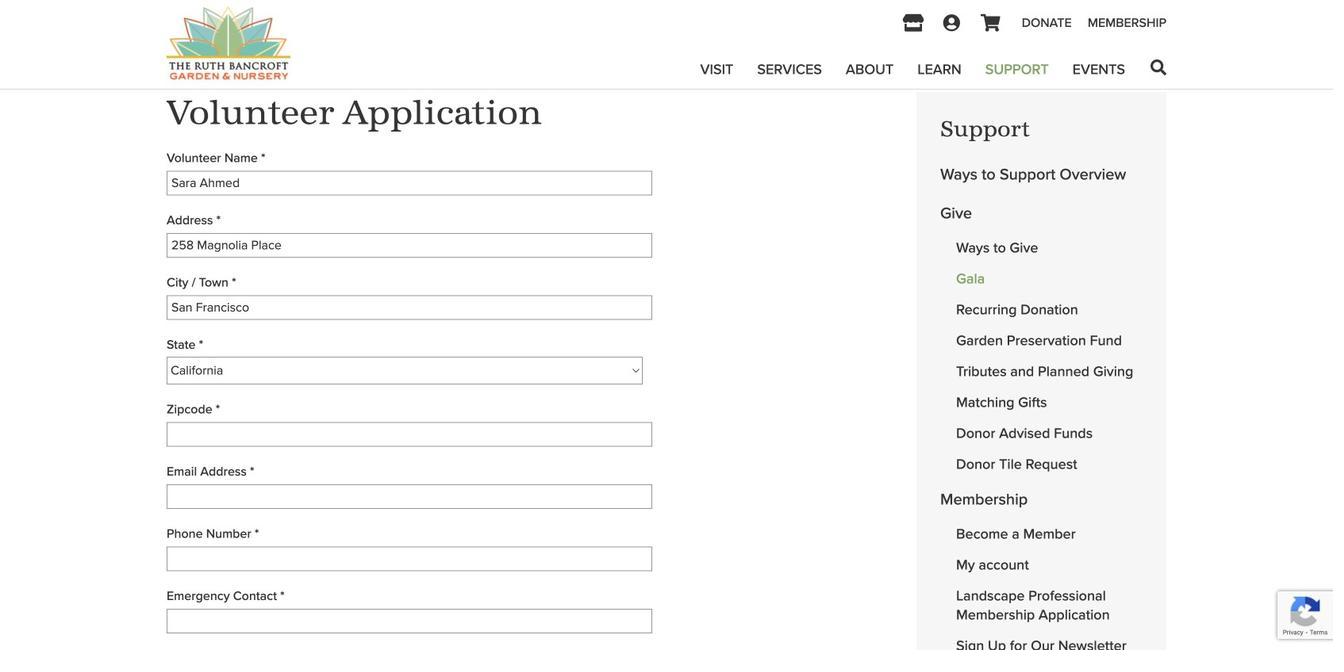 Task type: vqa. For each thing, say whether or not it's contained in the screenshot.
email field inside the Contact form element
no



Task type: describe. For each thing, give the bounding box(es) containing it.
none email field inside contact form element
[[167, 485, 652, 510]]



Task type: locate. For each thing, give the bounding box(es) containing it.
None email field
[[167, 485, 652, 510]]

None text field
[[167, 171, 652, 196], [167, 296, 652, 320], [167, 423, 652, 447], [167, 547, 652, 572], [167, 610, 652, 634], [167, 171, 652, 196], [167, 296, 652, 320], [167, 423, 652, 447], [167, 547, 652, 572], [167, 610, 652, 634]]

none text field inside contact form element
[[167, 233, 652, 258]]

None text field
[[167, 233, 652, 258]]

contact form element
[[167, 145, 867, 651]]



